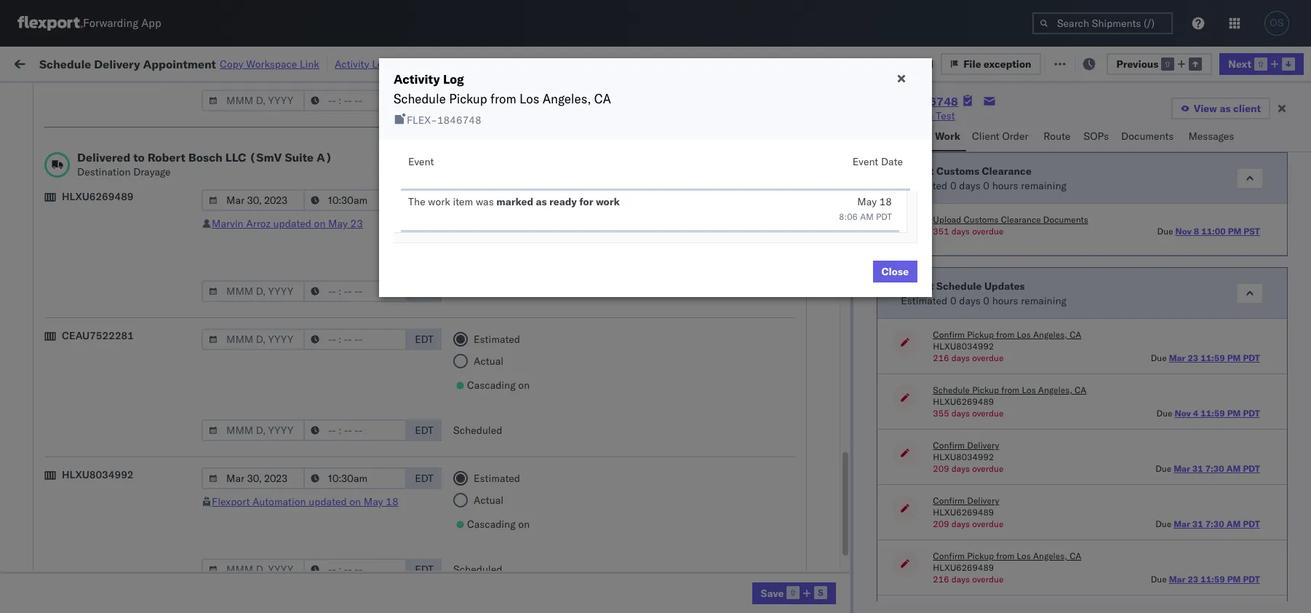 Task type: vqa. For each thing, say whether or not it's contained in the screenshot.


Task type: describe. For each thing, give the bounding box(es) containing it.
18 inside may 18 8:06 am pdt
[[880, 195, 893, 208]]

hours for clearance
[[993, 179, 1019, 192]]

4 hlxu6269489, from the top
[[974, 274, 1049, 287]]

1 vertical spatial as
[[536, 195, 547, 208]]

5 fcl from the top
[[478, 338, 497, 351]]

copy
[[220, 57, 244, 70]]

0 vertical spatial gaurav
[[760, 57, 795, 70]]

days right 355
[[952, 408, 971, 419]]

8 ocean fcl from the top
[[446, 466, 497, 479]]

schedule pickup from rotterdam, netherlands button
[[33, 522, 207, 552]]

2 fcl from the top
[[478, 210, 497, 223]]

ceau7522281, for sixth schedule pickup from los angeles, ca link from the bottom of the page
[[897, 178, 972, 191]]

mode
[[446, 119, 468, 130]]

updates
[[985, 279, 1026, 292]]

1 2130387 from the top
[[835, 498, 879, 511]]

ceau7522281, for 2nd schedule pickup from los angeles, ca link from the top of the page
[[897, 210, 972, 223]]

container numbers
[[897, 113, 936, 135]]

1 scheduled from the top
[[454, 94, 503, 107]]

cascading on for marvin arroz updated on may 23
[[467, 240, 530, 253]]

hlxu6269489 inside confirm pickup from los angeles, ca hlxu6269489
[[934, 562, 995, 573]]

355 days overdue
[[934, 408, 1004, 419]]

flex-1846748 link
[[872, 94, 959, 108]]

days down confirm delivery hlxu6269489
[[952, 518, 971, 529]]

0 horizontal spatial 18
[[386, 495, 399, 508]]

due nov 8 11:00 pm pst
[[1158, 226, 1261, 237]]

was
[[476, 195, 494, 208]]

may 18 8:06 am pdt
[[839, 195, 893, 222]]

11:59 pm pst, jan 12, 2023
[[234, 466, 371, 479]]

2 ocean fcl from the top
[[446, 210, 497, 223]]

11:59 pm pst, dec 13, 2022
[[234, 338, 374, 351]]

ceau7522281, hlxu6269489, hlxu8034992 for sixth schedule pickup from los angeles, ca link from the bottom of the page
[[897, 178, 1123, 191]]

mbl/mawb numbers
[[992, 119, 1081, 130]]

due mar 31 7:30 am pdt for confirm delivery hlxu6269489
[[1156, 518, 1261, 529]]

1 integration test account - karl lagerfeld from the top
[[635, 498, 824, 511]]

6 resize handle column header from the left
[[756, 113, 773, 613]]

savant
[[1207, 402, 1238, 415]]

from down destination
[[113, 202, 135, 215]]

vandelay for vandelay
[[540, 562, 582, 576]]

vandelay for vandelay west
[[635, 562, 677, 576]]

batch
[[1230, 56, 1258, 70]]

1889466 for confirm pickup from los angeles, ca
[[835, 402, 879, 415]]

schedule delivery appointment copy workspace link
[[39, 56, 320, 71]]

2 11:59 pm pdt, nov 4, 2022 from the top
[[234, 210, 368, 223]]

5 schedule pickup from los angeles, ca link from the top
[[33, 458, 207, 487]]

schedule for the schedule pickup from rotterdam, netherlands link
[[33, 522, 77, 535]]

choi
[[1219, 498, 1241, 511]]

schedule delivery appointment for flex-1889466
[[33, 369, 179, 383]]

2 flex-1889466 from the top
[[804, 370, 879, 383]]

am right 12:00
[[265, 146, 282, 159]]

days down confirm pickup from los angeles, ca hlxu8034992
[[952, 352, 971, 363]]

3 schedule delivery appointment from the top
[[33, 498, 179, 511]]

5 -- : -- -- text field from the top
[[304, 558, 407, 580]]

3 mmm d, yyyy text field from the top
[[202, 328, 305, 350]]

numbers for container numbers
[[897, 124, 933, 135]]

0 vertical spatial activity log
[[335, 57, 389, 70]]

schedule for 2nd schedule pickup from los angeles, ca link from the bottom
[[33, 458, 77, 471]]

flex-1889466 for confirm pickup from los angeles, ca
[[804, 402, 879, 415]]

flexport
[[212, 495, 250, 508]]

abcd1234560
[[897, 562, 969, 575]]

link
[[300, 57, 320, 70]]

import customs clearance estimated 0 days 0 hours remaining
[[902, 164, 1067, 192]]

1 vertical spatial upload
[[934, 214, 962, 225]]

0 down updates on the right of the page
[[984, 294, 990, 307]]

snoozed : no
[[304, 90, 356, 101]]

next button
[[1220, 53, 1305, 75]]

upload customs clearance documents for 12:00 am pdt, aug 19, 2022
[[33, 138, 159, 166]]

3 schedule pickup from los angeles, ca link from the top
[[33, 265, 207, 294]]

documents for upload customs clearance documents link associated with 11:00 pm pst, nov 8, 2022
[[33, 313, 86, 326]]

10 ocean fcl from the top
[[446, 530, 497, 543]]

schedule pickup from los angeles, ca for 2nd schedule pickup from los angeles, ca link from the bottom
[[33, 458, 196, 486]]

import for import customs clearance estimated 0 days 0 hours remaining
[[902, 164, 935, 177]]

schedule pickup from los angeles, ca button up 'confirm pickup from los angeles, ca' link in the bottom left of the page
[[33, 329, 207, 360]]

blocked,
[[179, 90, 216, 101]]

2 mmm d, yyyy text field from the top
[[202, 280, 305, 302]]

1 vertical spatial activity
[[394, 71, 440, 87]]

schedule pickup from los angeles, ca button down the schedule pickup from rotterdam, netherlands button
[[33, 554, 207, 584]]

1 vertical spatial confirm pickup from los angeles, ca button
[[33, 394, 207, 424]]

6 schedule pickup from los angeles, ca link from the top
[[33, 554, 207, 583]]

schedule for 2nd schedule pickup from los angeles, ca link from the top of the page
[[33, 202, 77, 215]]

clearance up 'drayage'
[[113, 138, 159, 151]]

0 horizontal spatial file
[[964, 57, 982, 70]]

351 days overdue
[[934, 226, 1004, 237]]

angeles, inside confirm pickup from los angeles, ca hlxu8034992
[[1034, 329, 1068, 340]]

item
[[453, 195, 473, 208]]

confirm for confirm pickup from los angeles, ca
[[33, 394, 71, 407]]

2 2130387 from the top
[[835, 530, 879, 543]]

1 hlxu6269489, from the top
[[974, 178, 1049, 191]]

1 horizontal spatial log
[[443, 71, 464, 87]]

west
[[680, 562, 703, 576]]

clearance inside import customs clearance estimated 0 days 0 hours remaining
[[983, 164, 1032, 177]]

2 actual from the top
[[474, 355, 504, 368]]

customs up 351 days overdue
[[964, 214, 999, 225]]

4 edt from the top
[[415, 424, 434, 437]]

1846748 left close
[[835, 274, 879, 287]]

my work
[[15, 53, 79, 73]]

schedule delivery appointment button for flex-1846748
[[33, 241, 179, 257]]

los inside confirm pickup from los angeles, ca hlxu8034992
[[1017, 329, 1031, 340]]

1 vertical spatial upload customs clearance documents button
[[934, 214, 1089, 226]]

6 edt from the top
[[415, 563, 434, 576]]

angeles, inside 'confirm pickup from los angeles, ca'
[[150, 394, 190, 407]]

jawla for caiu7969337
[[1209, 146, 1234, 159]]

1 ocean fcl from the top
[[446, 178, 497, 191]]

schedule for flex-1846748 schedule delivery appointment link
[[33, 241, 77, 254]]

container
[[897, 113, 936, 124]]

1660288
[[835, 146, 879, 159]]

5 test123456 from the top
[[992, 306, 1053, 319]]

previous
[[1117, 57, 1159, 70]]

am up "choi" at right
[[1227, 463, 1242, 474]]

ceau7522281, hlxu6269489, hlxu8034992 for 2nd schedule pickup from los angeles, ca link from the top of the page
[[897, 210, 1123, 223]]

pst, for 11:00 pm pst, nov 8, 2022
[[284, 306, 306, 319]]

workspace
[[246, 57, 297, 70]]

activity inside button
[[335, 57, 370, 70]]

arroz
[[246, 217, 271, 230]]

marked
[[497, 195, 534, 208]]

23 for confirm pickup from los angeles, ca hlxu8034992
[[1188, 352, 1199, 363]]

6:00
[[234, 434, 257, 447]]

view as client
[[1195, 102, 1262, 115]]

status
[[80, 90, 105, 101]]

mar for confirm pickup from los angeles, ca hlxu8034992
[[1170, 352, 1186, 363]]

at
[[290, 56, 299, 70]]

2 integration test account - karl lagerfeld from the top
[[635, 530, 824, 543]]

pdt, for 2nd schedule pickup from los angeles, ca link from the top of the page
[[284, 210, 307, 223]]

work button
[[930, 123, 967, 151]]

hlxu6269489 inside confirm delivery hlxu6269489
[[934, 507, 995, 518]]

1 flex-2130387 from the top
[[804, 498, 879, 511]]

2023 for 11:59 pm pst, jan 24, 2023
[[346, 562, 371, 576]]

1 maeu9408431 from the top
[[992, 498, 1065, 511]]

5 resize handle column header from the left
[[610, 113, 628, 613]]

2 lhuu7894563, uetu5238478 from the top
[[897, 370, 1046, 383]]

confirm delivery button down 'confirm pickup from los angeles, ca'
[[33, 433, 111, 449]]

due for schedule pickup from los angeles, ca hlxu6269489
[[1157, 408, 1173, 419]]

(smv
[[249, 150, 282, 165]]

0 vertical spatial for
[[140, 90, 152, 101]]

hlxu6269489 down destination
[[62, 190, 134, 203]]

pdt, for sixth schedule pickup from los angeles, ca link from the bottom of the page
[[284, 178, 307, 191]]

work for my
[[42, 53, 79, 73]]

11 ocean fcl from the top
[[446, 562, 497, 576]]

abcdefg78456546 for schedule pickup from los angeles, ca
[[992, 338, 1089, 351]]

1 overdue from the top
[[973, 226, 1004, 237]]

confirm delivery button for confirm delivery hlxu8034992
[[934, 440, 1000, 451]]

2022 for confirm delivery link
[[343, 434, 368, 447]]

2022 for fourth schedule pickup from los angeles, ca link from the bottom of the page
[[343, 274, 368, 287]]

209 for hlxu6269489
[[934, 518, 950, 529]]

close
[[882, 265, 909, 278]]

8
[[1195, 226, 1200, 237]]

delivered to robert bosch llc (smv suite a) destination drayage
[[77, 150, 333, 178]]

customs down workitem button
[[69, 138, 110, 151]]

1 integration from the top
[[635, 498, 685, 511]]

am inside may 18 8:06 am pdt
[[861, 211, 874, 222]]

1 horizontal spatial activity log
[[394, 71, 464, 87]]

marvin arroz updated on may 23
[[212, 217, 363, 230]]

1 vertical spatial 11:00
[[234, 306, 263, 319]]

estimated inside import schedule updates estimated 0 days 0 hours remaining
[[902, 294, 948, 307]]

schedule pickup from los angeles, ca for sixth schedule pickup from los angeles, ca link from the bottom of the page
[[33, 170, 196, 198]]

: for status
[[105, 90, 108, 101]]

3 edt from the top
[[415, 333, 434, 346]]

schedule delivery appointment for flex-1846748
[[33, 241, 179, 254]]

upload customs clearance documents link for 11:00 pm pst, nov 8, 2022
[[33, 297, 207, 327]]

8 resize handle column header from the left
[[967, 113, 984, 613]]

due for confirm delivery hlxu6269489
[[1156, 518, 1172, 529]]

1846748 down 8:06
[[835, 242, 879, 255]]

due nov 4 11:59 pm pdt
[[1157, 408, 1261, 419]]

from inside schedule pickup from los angeles, ca hlxu6269489
[[1002, 384, 1020, 395]]

jan for 24,
[[309, 562, 325, 576]]

vandelay west
[[635, 562, 703, 576]]

1846748 down close button
[[835, 306, 879, 319]]

4 fcl from the top
[[478, 306, 497, 319]]

1 edt from the top
[[415, 194, 434, 207]]

2 integration from the top
[[635, 530, 685, 543]]

4 schedule pickup from los angeles, ca link from the top
[[33, 329, 207, 359]]

due mar 23 11:59 pm pdt for confirm pickup from los angeles, ca hlxu8034992
[[1152, 352, 1261, 363]]

schedule pickup from los angeles, ca up the mode button
[[394, 91, 612, 106]]

maeu9736123
[[992, 466, 1065, 479]]

message (0)
[[196, 56, 256, 70]]

pdt, left aug
[[285, 146, 308, 159]]

from inside 'schedule pickup from rotterdam, netherlands'
[[113, 522, 135, 535]]

2 flex-2130387 from the top
[[804, 530, 879, 543]]

4 ocean fcl from the top
[[446, 306, 497, 319]]

confirm for confirm pickup from los angeles, ca hlxu8034992
[[934, 329, 965, 340]]

messages button
[[1183, 123, 1243, 151]]

client order
[[973, 130, 1029, 143]]

message
[[196, 56, 237, 70]]

app
[[141, 16, 161, 30]]

31 for confirm delivery hlxu6269489
[[1193, 518, 1204, 529]]

1846748 right snooze
[[438, 113, 482, 126]]

container numbers button
[[890, 110, 970, 136]]

23,
[[321, 498, 337, 511]]

test123456 for sixth schedule pickup from los angeles, ca link from the bottom of the page
[[992, 178, 1053, 191]]

2 karl from the top
[[760, 530, 778, 543]]

am down "choi" at right
[[1227, 518, 1242, 529]]

overdue for schedule pickup from los angeles, ca hlxu6269489
[[973, 408, 1004, 419]]

10 fcl from the top
[[478, 530, 497, 543]]

origin
[[1274, 498, 1302, 511]]

work,
[[154, 90, 177, 101]]

1 mmm d, yyyy text field from the top
[[202, 90, 305, 111]]

flex-1660288
[[804, 146, 879, 159]]

estimated for hlxu6269489
[[474, 194, 521, 207]]

1 horizontal spatial 11:00
[[1202, 226, 1227, 237]]

the work item was marked as ready for work
[[408, 195, 620, 208]]

2 maeu9408431 from the top
[[992, 530, 1065, 543]]

filtered by:
[[15, 89, 67, 102]]

schedule delivery appointment link for flex-1889466
[[33, 369, 179, 383]]

from up ceau7522281
[[113, 266, 135, 279]]

1 horizontal spatial file exception
[[1063, 56, 1131, 70]]

nov 4 11:59 pm pdt button
[[1175, 408, 1261, 419]]

pickup inside 'schedule pickup from rotterdam, netherlands'
[[79, 522, 111, 535]]

import for import work
[[124, 56, 157, 70]]

1 fcl from the top
[[478, 178, 497, 191]]

from up 'confirm pickup from los angeles, ca' link in the bottom left of the page
[[113, 330, 135, 343]]

2 edt from the top
[[415, 285, 434, 298]]

9 resize handle column header from the left
[[1149, 113, 1166, 613]]

confirm pickup from los angeles, ca link
[[33, 394, 207, 423]]

2 hlxu6269489, from the top
[[974, 210, 1049, 223]]

customs up ceau7522281
[[69, 298, 110, 311]]

days right '351'
[[952, 226, 971, 237]]

2 lhuu7894563, from the top
[[897, 370, 972, 383]]

0 up confirm pickup from los angeles, ca hlxu8034992
[[951, 294, 957, 307]]

next
[[1229, 57, 1252, 70]]

import work button
[[118, 47, 190, 79]]

2 -- : -- -- text field from the top
[[304, 280, 407, 302]]

by:
[[53, 89, 67, 102]]

messages
[[1189, 130, 1235, 143]]

cascading on for flexport automation updated on may 18
[[467, 518, 530, 531]]

5 ceau7522281, from the top
[[897, 306, 972, 319]]

client
[[973, 130, 1000, 143]]

may for 23
[[328, 217, 348, 230]]

11 fcl from the top
[[478, 562, 497, 576]]

0 horizontal spatial file exception
[[964, 57, 1032, 70]]

event for event date
[[853, 155, 879, 168]]

1846748 up the container numbers "button"
[[908, 94, 959, 108]]

bosch inside delivered to robert bosch llc (smv suite a) destination drayage
[[188, 150, 223, 165]]

0 vertical spatial jawla
[[798, 57, 825, 70]]

8 fcl from the top
[[478, 466, 497, 479]]

as inside button
[[1220, 102, 1232, 115]]

no
[[345, 90, 356, 101]]

schedule pickup from los angeles, ca button up ceau7522281
[[33, 265, 207, 296]]

4 resize handle column header from the left
[[515, 113, 533, 613]]

0 down caiu7969337
[[951, 179, 957, 192]]

from inside 'confirm pickup from los angeles, ca'
[[107, 394, 129, 407]]

ymluw236679313
[[992, 146, 1085, 159]]

abcdefg78456546 for confirm pickup from los angeles, ca
[[992, 402, 1089, 415]]

schedule pickup from rotterdam, netherlands
[[33, 522, 189, 550]]

209 days overdue for hlxu8034992
[[934, 463, 1004, 474]]

llc
[[226, 150, 246, 165]]

216 days overdue for hlxu8034992
[[934, 352, 1004, 363]]

nov 8 11:00 pm pst button
[[1176, 226, 1261, 237]]

event for event
[[408, 155, 434, 168]]

ca inside confirm pickup from los angeles, ca hlxu6269489
[[1070, 550, 1082, 561]]

1 gvcu5265864 from the top
[[897, 498, 969, 511]]

forwarding app
[[83, 16, 161, 30]]

schedule pickup from los angeles, ca button down confirm delivery at the left bottom
[[33, 458, 207, 488]]

batch action
[[1230, 56, 1293, 70]]

hlxu8034992 inside confirm pickup from los angeles, ca hlxu8034992
[[934, 341, 995, 352]]

flex-1889466 for schedule pickup from los angeles, ca
[[804, 338, 879, 351]]

3 fcl from the top
[[478, 242, 497, 255]]

sops
[[1084, 130, 1110, 143]]

1 schedule pickup from los angeles, ca link from the top
[[33, 169, 207, 198]]

appointment for first schedule delivery appointment link from the bottom of the page
[[119, 498, 179, 511]]

2 account from the top
[[710, 530, 748, 543]]

schedule inside schedule pickup from los angeles, ca hlxu6269489
[[934, 384, 971, 395]]

3 schedule delivery appointment link from the top
[[33, 497, 179, 511]]

8:30 pm pst, jan 23, 2023
[[234, 498, 365, 511]]

confirm pickup from los angeles, ca button for hlxu6269489
[[934, 550, 1082, 562]]

from down 'confirm pickup from los angeles, ca' link in the bottom left of the page
[[113, 458, 135, 471]]

bosch ocean test link
[[872, 108, 956, 123]]

view
[[1195, 102, 1218, 115]]

10 resize handle column header from the left
[[1244, 113, 1261, 613]]

netherlands
[[33, 537, 90, 550]]

actions
[[1257, 119, 1287, 130]]

1 lagerfeld from the top
[[781, 498, 824, 511]]

confirm delivery link
[[33, 433, 111, 447]]

clearance up 351 days overdue
[[1002, 214, 1042, 225]]

1 karl from the top
[[760, 498, 778, 511]]

log inside button
[[372, 57, 389, 70]]

ready
[[112, 90, 138, 101]]

9 fcl from the top
[[478, 498, 497, 511]]

from inside confirm pickup from los angeles, ca hlxu6269489
[[997, 550, 1015, 561]]

6 fcl from the top
[[478, 370, 497, 383]]

1 horizontal spatial exception
[[1083, 56, 1131, 70]]

mmm d, yyyy text field for 1st -- : -- -- text field from the bottom of the page
[[202, 558, 305, 580]]

2 uetu5238478 from the top
[[975, 370, 1046, 383]]

1 vertical spatial for
[[580, 195, 594, 208]]

may inside may 18 8:06 am pdt
[[858, 195, 877, 208]]

sops button
[[1079, 123, 1116, 151]]

the
[[408, 195, 426, 208]]

2 cascading on from the top
[[467, 379, 530, 392]]

1 horizontal spatial file
[[1063, 56, 1081, 70]]

2 schedule pickup from los angeles, ca link from the top
[[33, 201, 207, 230]]

2022 for 2nd schedule pickup from los angeles, ca link from the top of the page
[[343, 210, 368, 223]]

cascading for marvin arroz updated on may 23
[[467, 240, 516, 253]]

ca inside confirm pickup from los angeles, ca hlxu8034992
[[1070, 329, 1082, 340]]

forwarding app link
[[17, 16, 161, 31]]

0 down the client
[[984, 179, 990, 192]]

updated for automation
[[309, 495, 347, 508]]

am right 6:00
[[259, 434, 276, 447]]

import for import schedule updates estimated 0 days 0 hours remaining
[[902, 279, 935, 292]]

from down to
[[113, 170, 135, 183]]

msdu7304509
[[897, 466, 971, 479]]

jaehyung choi - test origin ag
[[1174, 498, 1312, 511]]

216 days overdue for hlxu6269489
[[934, 574, 1004, 585]]

7:30 for confirm delivery hlxu6269489
[[1206, 518, 1225, 529]]

lhuu7894563, for schedule pickup from los angeles, ca
[[897, 338, 972, 351]]

a)
[[317, 150, 333, 165]]

-- : -- -- text field for hlxu8034992
[[304, 467, 407, 489]]

mbl/mawb
[[992, 119, 1042, 130]]

ca inside 'confirm pickup from los angeles, ca'
[[33, 409, 47, 422]]

8,
[[330, 306, 340, 319]]

3 test123456 from the top
[[992, 242, 1053, 255]]

1 resize handle column header from the left
[[208, 113, 226, 613]]

updated for arroz
[[273, 217, 312, 230]]

upload customs clearance documents button for 11:00 pm pst, nov 8, 2022
[[33, 297, 207, 328]]

confirm for confirm delivery hlxu8034992
[[934, 440, 965, 451]]

7 ocean fcl from the top
[[446, 434, 497, 447]]

upload customs clearance documents for 11:00 pm pst, nov 8, 2022
[[33, 298, 159, 326]]



Task type: locate. For each thing, give the bounding box(es) containing it.
1 horizontal spatial event
[[853, 155, 879, 168]]

0 horizontal spatial as
[[536, 195, 547, 208]]

import work
[[124, 56, 185, 70]]

0 vertical spatial updated
[[273, 217, 312, 230]]

remaining inside import schedule updates estimated 0 days 0 hours remaining
[[1022, 294, 1067, 307]]

209 for hlxu8034992
[[934, 463, 950, 474]]

1889466 for schedule pickup from los angeles, ca
[[835, 338, 879, 351]]

4 overdue from the top
[[973, 463, 1004, 474]]

1 vertical spatial upload customs clearance documents
[[934, 214, 1089, 225]]

estimated inside import customs clearance estimated 0 days 0 hours remaining
[[902, 179, 948, 192]]

mmm d, yyyy text field for -- : -- -- text box for edt
[[202, 419, 305, 441]]

flex-2130387 up flex-1662119
[[804, 530, 879, 543]]

work for the
[[428, 195, 451, 208]]

1 31 from the top
[[1193, 463, 1204, 474]]

0 vertical spatial mmm d, yyyy text field
[[202, 90, 305, 111]]

due
[[833, 57, 851, 70], [1158, 226, 1174, 237], [1152, 352, 1167, 363], [1157, 408, 1173, 419], [1156, 463, 1172, 474], [1156, 518, 1172, 529], [1152, 574, 1167, 585]]

estimated for ceau7522281
[[474, 333, 521, 346]]

2022
[[350, 146, 376, 159], [343, 178, 368, 191], [343, 210, 368, 223], [343, 274, 368, 287], [342, 306, 367, 319], [349, 338, 374, 351], [343, 434, 368, 447]]

2 mar 23 11:59 pm pdt button from the top
[[1170, 574, 1261, 585]]

maeu9408431
[[992, 498, 1065, 511], [992, 530, 1065, 543]]

2 mar 31 7:30 am pdt button from the top
[[1174, 518, 1261, 529]]

confirm delivery button for confirm delivery hlxu6269489
[[934, 495, 1000, 507]]

angeles,
[[543, 91, 592, 106], [156, 170, 196, 183], [156, 202, 196, 215], [156, 266, 196, 279], [1034, 329, 1068, 340], [156, 330, 196, 343], [1039, 384, 1073, 395], [150, 394, 190, 407], [156, 458, 196, 471], [1034, 550, 1068, 561], [156, 554, 196, 568]]

6 ocean fcl from the top
[[446, 370, 497, 383]]

log up mode at the top left of page
[[443, 71, 464, 87]]

schedule delivery appointment button for flex-1889466
[[33, 369, 179, 385]]

numbers inside "container numbers"
[[897, 124, 933, 135]]

activity
[[335, 57, 370, 70], [394, 71, 440, 87]]

1 209 days overdue from the top
[[934, 463, 1004, 474]]

mmm d, yyyy text field up 8:30
[[202, 467, 305, 489]]

upload customs clearance documents button for 12:00 am pdt, aug 19, 2022
[[33, 137, 207, 168]]

mmm d, yyyy text field up deadline
[[202, 90, 305, 111]]

209 days overdue
[[934, 463, 1004, 474], [934, 518, 1004, 529]]

1 vertical spatial import
[[902, 164, 935, 177]]

0 vertical spatial 11:59 pm pdt, nov 4, 2022
[[234, 178, 368, 191]]

schedule pickup from los angeles, ca for fourth schedule pickup from los angeles, ca link from the bottom of the page
[[33, 266, 196, 294]]

8:06
[[839, 211, 858, 222]]

0 vertical spatial activity
[[335, 57, 370, 70]]

dec for 24,
[[303, 434, 322, 447]]

lagerfeld
[[781, 498, 824, 511], [781, 530, 824, 543]]

confirm inside 'confirm pickup from los angeles, ca'
[[33, 394, 71, 407]]

2 vertical spatial import
[[902, 279, 935, 292]]

overdue right '351'
[[973, 226, 1004, 237]]

0 vertical spatial hours
[[993, 179, 1019, 192]]

schedule pickup from los angeles, ca down the schedule pickup from rotterdam, netherlands button
[[33, 554, 196, 582]]

am
[[265, 146, 282, 159], [861, 211, 874, 222], [259, 434, 276, 447], [1227, 463, 1242, 474], [1227, 518, 1242, 529]]

ceau7522281, hlxu6269489, hlxu8034992 up 351 days overdue
[[897, 210, 1123, 223]]

2 vandelay from the left
[[635, 562, 677, 576]]

hlxu6269489, down ymluw236679313
[[974, 178, 1049, 191]]

resize handle column header
[[208, 113, 226, 613], [370, 113, 387, 613], [421, 113, 438, 613], [515, 113, 533, 613], [610, 113, 628, 613], [756, 113, 773, 613], [872, 113, 890, 613], [967, 113, 984, 613], [1149, 113, 1166, 613], [1244, 113, 1261, 613], [1275, 113, 1292, 613]]

ag
[[1305, 498, 1312, 511]]

2 vertical spatial schedule delivery appointment button
[[33, 497, 179, 513]]

mbl/mawb numbers button
[[984, 116, 1152, 130]]

0 horizontal spatial activity log
[[335, 57, 389, 70]]

1 vertical spatial schedule delivery appointment
[[33, 369, 179, 383]]

13,
[[330, 338, 346, 351]]

209 down confirm delivery hlxu8034992
[[934, 463, 950, 474]]

schedule for schedule delivery appointment link for flex-1889466
[[33, 369, 77, 383]]

angeles, inside confirm pickup from los angeles, ca hlxu6269489
[[1034, 550, 1068, 561]]

2 vertical spatial 11:59 pm pdt, nov 4, 2022
[[234, 274, 368, 287]]

remaining down updates on the right of the page
[[1022, 294, 1067, 307]]

0 vertical spatial 2023
[[346, 466, 371, 479]]

2 horizontal spatial work
[[596, 195, 620, 208]]

schedule pickup from los angeles, ca button down destination
[[33, 201, 207, 232]]

pickup inside 'confirm pickup from los angeles, ca'
[[73, 394, 105, 407]]

gaurav jawla for test123456
[[1174, 242, 1234, 255]]

pdt for confirm delivery hlxu6269489
[[1244, 518, 1261, 529]]

operator: gaurav jawla
[[716, 57, 825, 70]]

24, for 2023
[[327, 562, 343, 576]]

7:30 up "choi" at right
[[1206, 463, 1225, 474]]

0 vertical spatial maeu9408431
[[992, 498, 1065, 511]]

1 event from the left
[[408, 155, 434, 168]]

import inside import schedule updates estimated 0 days 0 hours remaining
[[902, 279, 935, 292]]

-- : -- -- text field for edt
[[304, 419, 407, 441]]

flex-1889466
[[804, 338, 879, 351], [804, 370, 879, 383], [804, 402, 879, 415], [804, 434, 879, 447]]

ca inside schedule pickup from los angeles, ca hlxu6269489
[[1075, 384, 1087, 395]]

2 due mar 31 7:30 am pdt from the top
[[1156, 518, 1261, 529]]

MMM D, YYYY text field
[[202, 189, 305, 211], [202, 419, 305, 441], [202, 467, 305, 489], [202, 558, 305, 580]]

overdue down schedule pickup from los angeles, ca hlxu6269489 at the bottom
[[973, 408, 1004, 419]]

0 vertical spatial schedule delivery appointment link
[[33, 241, 179, 255]]

2 remaining from the top
[[1022, 294, 1067, 307]]

due mar 31 7:30 am pdt up jaehyung
[[1156, 463, 1261, 474]]

from left rotterdam,
[[113, 522, 135, 535]]

confirm
[[934, 329, 965, 340], [33, 394, 71, 407], [33, 434, 71, 447], [934, 440, 965, 451], [934, 495, 965, 506], [934, 550, 965, 561]]

1 vertical spatial hours
[[993, 294, 1019, 307]]

7 fcl from the top
[[478, 434, 497, 447]]

days up 351 days overdue
[[960, 179, 981, 192]]

documents right sops button
[[1122, 130, 1175, 143]]

days up confirm pickup from los angeles, ca hlxu8034992
[[960, 294, 981, 307]]

ceau7522281,
[[897, 178, 972, 191], [897, 210, 972, 223], [897, 242, 972, 255], [897, 274, 972, 287], [897, 306, 972, 319]]

confirm inside confirm delivery hlxu8034992
[[934, 440, 965, 451]]

2 schedule delivery appointment button from the top
[[33, 369, 179, 385]]

2 upload customs clearance documents link from the top
[[33, 297, 207, 327]]

11:59 pm pst, jan 24, 2023
[[234, 562, 371, 576]]

1 ceau7522281, hlxu6269489, hlxu8034992 from the top
[[897, 178, 1123, 191]]

hlxu6269489 inside schedule pickup from los angeles, ca hlxu6269489
[[934, 396, 995, 407]]

1 vertical spatial 7:30
[[1206, 518, 1225, 529]]

schedule for sixth schedule pickup from los angeles, ca link from the bottom of the page
[[33, 170, 77, 183]]

remaining
[[1022, 179, 1067, 192], [1022, 294, 1067, 307]]

0 vertical spatial schedule delivery appointment
[[33, 241, 179, 254]]

suite
[[285, 150, 314, 165]]

2 due mar 23 11:59 pm pdt from the top
[[1152, 574, 1261, 585]]

destination
[[77, 165, 131, 178]]

overdue down confirm pickup from los angeles, ca hlxu6269489 in the right of the page
[[973, 574, 1004, 585]]

customs inside import customs clearance estimated 0 days 0 hours remaining
[[937, 164, 980, 177]]

1 vertical spatial 209 days overdue
[[934, 518, 1004, 529]]

1 7:30 from the top
[[1206, 463, 1225, 474]]

0 vertical spatial upload customs clearance documents button
[[33, 137, 207, 168]]

confirm delivery
[[33, 434, 111, 447]]

flexport. image
[[17, 16, 83, 31]]

overdue for confirm pickup from los angeles, ca hlxu6269489
[[973, 574, 1004, 585]]

import inside button
[[124, 56, 157, 70]]

schedule delivery appointment
[[33, 241, 179, 254], [33, 369, 179, 383], [33, 498, 179, 511]]

2 resize handle column header from the left
[[370, 113, 387, 613]]

3 actual from the top
[[474, 494, 504, 507]]

abcdefg78456546 for confirm delivery
[[992, 434, 1089, 447]]

jawla down messages
[[1209, 146, 1234, 159]]

lhuu7894563, uetu5238478 down 355 days overdue
[[897, 434, 1046, 447]]

gaurav for ceau7522281, hlxu6269489, hlxu8034992
[[1174, 242, 1206, 255]]

11 resize handle column header from the left
[[1275, 113, 1292, 613]]

11:59 pm pdt, nov 4, 2022
[[234, 178, 368, 191], [234, 210, 368, 223], [234, 274, 368, 287]]

2 overdue from the top
[[973, 352, 1004, 363]]

pdt, down suite
[[284, 178, 307, 191]]

2 vertical spatial upload customs clearance documents
[[33, 298, 159, 326]]

my
[[15, 53, 38, 73]]

mmm d, yyyy text field for -- : -- -- text field associated with hlxu6269489
[[202, 189, 305, 211]]

schedule pickup from los angeles, ca down the delivered at the left top of the page
[[33, 170, 196, 198]]

0 vertical spatial flex-2130387
[[804, 498, 879, 511]]

lhuu7894563, uetu5238478 for confirm delivery
[[897, 434, 1046, 447]]

pst, down 11:00 pm pst, nov 8, 2022
[[284, 338, 306, 351]]

4 lhuu7894563, from the top
[[897, 434, 972, 447]]

days down confirm delivery hlxu8034992
[[952, 463, 971, 474]]

confirm up confirm delivery link
[[33, 394, 71, 407]]

0 vertical spatial schedule delivery appointment button
[[33, 241, 179, 257]]

mar 31 7:30 am pdt button for confirm delivery hlxu8034992
[[1174, 463, 1261, 474]]

work up by:
[[42, 53, 79, 73]]

-- : -- -- text field
[[304, 189, 407, 211], [304, 280, 407, 302], [304, 328, 407, 350], [304, 467, 407, 489], [304, 558, 407, 580]]

1 vandelay from the left
[[540, 562, 582, 576]]

1 vertical spatial mmm d, yyyy text field
[[202, 280, 305, 302]]

209 days overdue for hlxu6269489
[[934, 518, 1004, 529]]

0 vertical spatial -- : -- -- text field
[[304, 90, 407, 111]]

delivery inside confirm delivery hlxu8034992
[[968, 440, 1000, 451]]

jawla for ceau7522281, hlxu6269489, hlxu8034992
[[1209, 242, 1234, 255]]

0 vertical spatial dec
[[309, 338, 328, 351]]

documents down ymluw236679313
[[1044, 214, 1089, 225]]

2 vertical spatial jan
[[309, 562, 325, 576]]

remaining down ymluw236679313
[[1022, 179, 1067, 192]]

2 209 from the top
[[934, 518, 950, 529]]

2022 for upload customs clearance documents link related to 12:00 am pdt, aug 19, 2022
[[350, 146, 376, 159]]

operator:
[[716, 57, 760, 70]]

hlxu8034992 inside confirm delivery hlxu8034992
[[934, 451, 995, 462]]

confirm pickup from los angeles, ca hlxu6269489
[[934, 550, 1082, 573]]

pickup inside confirm pickup from los angeles, ca hlxu8034992
[[968, 329, 995, 340]]

1 vertical spatial jan
[[302, 498, 318, 511]]

24, for 2022
[[325, 434, 340, 447]]

los inside 'confirm pickup from los angeles, ca'
[[131, 394, 148, 407]]

overdue for confirm delivery hlxu8034992
[[973, 463, 1004, 474]]

ceau7522281, hlxu6269489, hlxu8034992 down updates on the right of the page
[[897, 306, 1123, 319]]

4
[[1194, 408, 1199, 419]]

jan
[[309, 466, 325, 479], [302, 498, 318, 511], [309, 562, 325, 576]]

mar 23 11:59 pm pdt button for confirm pickup from los angeles, ca hlxu6269489
[[1170, 574, 1261, 585]]

nov
[[854, 57, 873, 70], [309, 178, 328, 191], [309, 210, 328, 223], [1176, 226, 1192, 237], [309, 274, 328, 287], [309, 306, 328, 319], [1175, 408, 1192, 419]]

0 vertical spatial karl
[[760, 498, 778, 511]]

upload customs clearance documents button down import customs clearance estimated 0 days 0 hours remaining
[[934, 214, 1089, 226]]

remaining for import customs clearance
[[1022, 179, 1067, 192]]

216 for hlxu8034992
[[934, 352, 950, 363]]

2 vertical spatial upload customs clearance documents button
[[33, 297, 207, 328]]

pdt for schedule pickup from los angeles, ca hlxu6269489
[[1244, 408, 1261, 419]]

as
[[1220, 102, 1232, 115], [536, 195, 547, 208]]

2 gvcu5265864 from the top
[[897, 530, 969, 543]]

event left "date"
[[853, 155, 879, 168]]

3 11:59 pm pdt, nov 4, 2022 from the top
[[234, 274, 368, 287]]

numbers down "container" on the top of page
[[897, 124, 933, 135]]

Search Shipments (/) text field
[[1033, 12, 1174, 34]]

clearance down client order button
[[983, 164, 1032, 177]]

delivery
[[94, 56, 140, 71], [79, 241, 117, 254], [79, 369, 117, 383], [73, 434, 111, 447], [968, 440, 1000, 451], [968, 495, 1000, 506], [79, 498, 117, 511]]

0 vertical spatial upload
[[33, 138, 67, 151]]

0 vertical spatial mar 23 11:59 pm pdt button
[[1170, 352, 1261, 363]]

1 vertical spatial 216 days overdue
[[934, 574, 1004, 585]]

from down import schedule updates estimated 0 days 0 hours remaining
[[997, 329, 1015, 340]]

confirm down 'confirm pickup from los angeles, ca'
[[33, 434, 71, 447]]

gaurav jawla
[[1174, 146, 1234, 159], [1174, 242, 1234, 255]]

1 vertical spatial 2023
[[339, 498, 365, 511]]

filtered
[[15, 89, 50, 102]]

3 schedule delivery appointment button from the top
[[33, 497, 179, 513]]

1 mar 31 7:30 am pdt button from the top
[[1174, 463, 1261, 474]]

3 lhuu7894563, uetu5238478 from the top
[[897, 402, 1046, 415]]

from down the schedule pickup from rotterdam, netherlands button
[[113, 554, 135, 568]]

workitem
[[16, 119, 54, 130]]

mar for confirm pickup from los angeles, ca hlxu6269489
[[1170, 574, 1186, 585]]

1 schedule delivery appointment link from the top
[[33, 241, 179, 255]]

scheduled for hlxu8034992
[[454, 563, 503, 576]]

ceau7522281, hlxu6269489, hlxu8034992 up confirm pickup from los angeles, ca hlxu8034992
[[897, 274, 1123, 287]]

2 209 days overdue from the top
[[934, 518, 1004, 529]]

2 216 from the top
[[934, 574, 950, 585]]

los inside confirm pickup from los angeles, ca hlxu6269489
[[1017, 550, 1031, 561]]

2 lagerfeld from the top
[[781, 530, 824, 543]]

mar
[[1170, 352, 1186, 363], [1174, 463, 1191, 474], [1174, 518, 1191, 529], [1170, 574, 1186, 585]]

1 vertical spatial 2130387
[[835, 530, 879, 543]]

confirm for confirm delivery
[[33, 434, 71, 447]]

5 edt from the top
[[415, 472, 434, 485]]

pst, up flexport automation updated on may 18
[[284, 466, 306, 479]]

(0)
[[237, 56, 256, 70]]

ocean
[[904, 109, 934, 122], [446, 178, 475, 191], [572, 178, 602, 191], [666, 178, 696, 191], [446, 210, 475, 223], [572, 210, 602, 223], [446, 242, 475, 255], [572, 242, 602, 255], [666, 242, 696, 255], [446, 306, 475, 319], [572, 306, 602, 319], [666, 306, 696, 319], [446, 338, 475, 351], [446, 370, 475, 383], [446, 434, 475, 447], [446, 466, 475, 479], [446, 498, 475, 511], [446, 530, 475, 543], [446, 562, 475, 576]]

1 -- : -- -- text field from the top
[[304, 189, 407, 211]]

mar 31 7:30 am pdt button for confirm delivery hlxu6269489
[[1174, 518, 1261, 529]]

3 mmm d, yyyy text field from the top
[[202, 467, 305, 489]]

5 ocean fcl from the top
[[446, 338, 497, 351]]

209 days overdue down confirm delivery hlxu8034992
[[934, 463, 1004, 474]]

2 vertical spatial confirm pickup from los angeles, ca button
[[934, 550, 1082, 562]]

0 vertical spatial may
[[858, 195, 877, 208]]

1 account from the top
[[710, 498, 748, 511]]

upload
[[33, 138, 67, 151], [934, 214, 962, 225], [33, 298, 67, 311]]

uetu5238478 for confirm delivery
[[975, 434, 1046, 447]]

remaining inside import customs clearance estimated 0 days 0 hours remaining
[[1022, 179, 1067, 192]]

3 hlxu6269489, from the top
[[974, 242, 1049, 255]]

lhuu7894563,
[[897, 338, 972, 351], [897, 370, 972, 383], [897, 402, 972, 415], [897, 434, 972, 447]]

2 -- : -- -- text field from the top
[[304, 419, 407, 441]]

lhuu7894563, uetu5238478 for confirm pickup from los angeles, ca
[[897, 402, 1046, 415]]

los inside schedule pickup from los angeles, ca hlxu6269489
[[1023, 384, 1037, 395]]

0 vertical spatial confirm pickup from los angeles, ca button
[[934, 329, 1082, 341]]

1 horizontal spatial work
[[936, 130, 961, 143]]

1 vertical spatial mar 23 11:59 pm pdt button
[[1170, 574, 1261, 585]]

31 down jaehyung
[[1193, 518, 1204, 529]]

3 ceau7522281, from the top
[[897, 242, 972, 255]]

save button
[[752, 582, 837, 604]]

gaurav for caiu7969337
[[1174, 146, 1206, 159]]

file exception
[[1063, 56, 1131, 70], [964, 57, 1032, 70]]

1 horizontal spatial vandelay
[[635, 562, 677, 576]]

file exception down search shipments (/) text box
[[1063, 56, 1131, 70]]

-- : -- -- text field for pdt
[[304, 90, 407, 111]]

0 vertical spatial 23
[[351, 217, 363, 230]]

schedule pickup from los angeles, ca link down confirm delivery at the left bottom
[[33, 458, 207, 487]]

from
[[491, 91, 517, 106], [113, 170, 135, 183], [113, 202, 135, 215], [113, 266, 135, 279], [997, 329, 1015, 340], [113, 330, 135, 343], [1002, 384, 1020, 395], [107, 394, 129, 407], [113, 458, 135, 471], [113, 522, 135, 535], [997, 550, 1015, 561], [113, 554, 135, 568]]

2 1889466 from the top
[[835, 370, 879, 383]]

1 11:59 pm pdt, nov 4, 2022 from the top
[[234, 178, 368, 191]]

0 vertical spatial 31
[[1193, 463, 1204, 474]]

lhuu7894563, uetu5238478 up confirm delivery hlxu8034992
[[897, 402, 1046, 415]]

as left ready at the top left of the page
[[536, 195, 547, 208]]

previous button
[[1107, 53, 1213, 75]]

scheduled for ceau7522281
[[454, 424, 503, 437]]

11:59
[[887, 57, 916, 70], [234, 178, 263, 191], [234, 210, 263, 223], [234, 274, 263, 287], [234, 338, 263, 351], [1201, 352, 1226, 363], [1201, 408, 1226, 419], [234, 466, 263, 479], [234, 562, 263, 576], [1201, 574, 1226, 585]]

205
[[335, 56, 354, 70]]

4 flex-1889466 from the top
[[804, 434, 879, 447]]

1 vertical spatial 31
[[1193, 518, 1204, 529]]

am right 8:06
[[861, 211, 874, 222]]

3 cascading from the top
[[467, 518, 516, 531]]

actual
[[474, 216, 504, 229], [474, 355, 504, 368], [474, 494, 504, 507]]

1 vertical spatial dec
[[303, 434, 322, 447]]

pickup
[[449, 91, 488, 106], [79, 170, 111, 183], [79, 202, 111, 215], [79, 266, 111, 279], [968, 329, 995, 340], [79, 330, 111, 343], [973, 384, 1000, 395], [73, 394, 105, 407], [79, 458, 111, 471], [79, 522, 111, 535], [968, 550, 995, 561], [79, 554, 111, 568]]

may for 18
[[364, 495, 383, 508]]

4 ceau7522281, from the top
[[897, 274, 972, 287]]

3 resize handle column header from the left
[[421, 113, 438, 613]]

0 horizontal spatial :
[[105, 90, 108, 101]]

upload up ceau7522281
[[33, 298, 67, 311]]

1 horizontal spatial activity
[[394, 71, 440, 87]]

cascading for flexport automation updated on may 18
[[467, 518, 516, 531]]

1846748
[[908, 94, 959, 108], [438, 113, 482, 126], [835, 178, 879, 191], [835, 210, 879, 223], [835, 242, 879, 255], [835, 274, 879, 287], [835, 306, 879, 319]]

18
[[880, 195, 893, 208], [386, 495, 399, 508]]

customs down caiu7969337
[[937, 164, 980, 177]]

upload customs clearance documents up ceau7522281
[[33, 298, 159, 326]]

integration test account - karl lagerfeld
[[635, 498, 824, 511], [635, 530, 824, 543]]

schedule pickup from los angeles, ca button up 355 days overdue
[[934, 384, 1087, 396]]

due nov 4, 11:59 pm
[[833, 57, 934, 70]]

overdue down confirm delivery hlxu6269489
[[973, 518, 1004, 529]]

1 vertical spatial 23
[[1188, 352, 1199, 363]]

0 vertical spatial 24,
[[325, 434, 340, 447]]

hours
[[993, 179, 1019, 192], [993, 294, 1019, 307]]

work inside work button
[[936, 130, 961, 143]]

days inside import schedule updates estimated 0 days 0 hours remaining
[[960, 294, 981, 307]]

-- : -- -- text field for hlxu6269489
[[304, 189, 407, 211]]

clearance up ceau7522281
[[113, 298, 159, 311]]

angeles, inside schedule pickup from los angeles, ca hlxu6269489
[[1039, 384, 1073, 395]]

confirm pickup from los angeles, ca button
[[934, 329, 1082, 341], [33, 394, 207, 424], [934, 550, 1082, 562]]

0 vertical spatial cascading
[[467, 240, 516, 253]]

work inside import work button
[[159, 56, 185, 70]]

1 vertical spatial karl
[[760, 530, 778, 543]]

schedule pickup from los angeles, ca link down the delivered at the left top of the page
[[33, 169, 207, 198]]

0 vertical spatial 209 days overdue
[[934, 463, 1004, 474]]

pdt for confirm delivery hlxu8034992
[[1244, 463, 1261, 474]]

5 ceau7522281, hlxu6269489, hlxu8034992 from the top
[[897, 306, 1123, 319]]

confirm pickup from los angeles, ca button up confirm delivery at the left bottom
[[33, 394, 207, 424]]

0 vertical spatial integration test account - karl lagerfeld
[[635, 498, 824, 511]]

file
[[1063, 56, 1081, 70], [964, 57, 982, 70]]

1 cascading on from the top
[[467, 240, 530, 253]]

0 vertical spatial actual
[[474, 216, 504, 229]]

11:00 right 8
[[1202, 226, 1227, 237]]

delivery inside confirm delivery hlxu6269489
[[968, 495, 1000, 506]]

0 vertical spatial 2130387
[[835, 498, 879, 511]]

2 abcdefg78456546 from the top
[[992, 370, 1089, 383]]

pdt inside may 18 8:06 am pdt
[[877, 211, 893, 222]]

MMM D, YYYY text field
[[202, 90, 305, 111], [202, 280, 305, 302], [202, 328, 305, 350]]

flexport automation updated on may 18 button
[[212, 495, 399, 508]]

hlxu6269489, up 351 days overdue
[[974, 210, 1049, 223]]

documents for upload customs clearance documents button to the middle
[[1044, 214, 1089, 225]]

route button
[[1038, 123, 1079, 151]]

days left the --
[[952, 574, 971, 585]]

days inside import customs clearance estimated 0 days 0 hours remaining
[[960, 179, 981, 192]]

2 vertical spatial 23
[[1188, 574, 1199, 585]]

4 -- : -- -- text field from the top
[[304, 467, 407, 489]]

schedule inside import schedule updates estimated 0 days 0 hours remaining
[[937, 279, 982, 292]]

1 vertical spatial integration
[[635, 530, 685, 543]]

from inside confirm pickup from los angeles, ca hlxu8034992
[[997, 329, 1015, 340]]

1 vertical spatial mar 31 7:30 am pdt button
[[1174, 518, 1261, 529]]

9 ocean fcl from the top
[[446, 498, 497, 511]]

2 vertical spatial upload
[[33, 298, 67, 311]]

numbers inside mbl/mawb numbers button
[[1045, 119, 1081, 130]]

from up the --
[[997, 550, 1015, 561]]

date
[[882, 155, 904, 168]]

mar 23 11:59 pm pdt button for confirm pickup from los angeles, ca hlxu8034992
[[1170, 352, 1261, 363]]

1 vertical spatial log
[[443, 71, 464, 87]]

jan for 12,
[[309, 466, 325, 479]]

upload customs clearance documents link up ceau7522281
[[33, 297, 207, 327]]

3 ocean fcl from the top
[[446, 242, 497, 255]]

1 horizontal spatial may
[[364, 495, 383, 508]]

1 vertical spatial 209
[[934, 518, 950, 529]]

schedule delivery appointment button
[[33, 241, 179, 257], [33, 369, 179, 385], [33, 497, 179, 513]]

schedule pickup from los angeles, ca for 2nd schedule pickup from los angeles, ca link from the top of the page
[[33, 202, 196, 230]]

due for confirm pickup from los angeles, ca hlxu6269489
[[1152, 574, 1167, 585]]

hours inside import customs clearance estimated 0 days 0 hours remaining
[[993, 179, 1019, 192]]

0 vertical spatial 216
[[934, 352, 950, 363]]

-- : -- -- text field
[[304, 90, 407, 111], [304, 419, 407, 441]]

4 test123456 from the top
[[992, 274, 1053, 287]]

pdt, up 11:00 pm pst, nov 8, 2022
[[284, 274, 307, 287]]

0 horizontal spatial log
[[372, 57, 389, 70]]

account
[[710, 498, 748, 511], [710, 530, 748, 543]]

pst, for 6:00 am pst, dec 24, 2022
[[278, 434, 301, 447]]

activity log button
[[335, 55, 389, 72]]

pdt, for fourth schedule pickup from los angeles, ca link from the bottom of the page
[[284, 274, 307, 287]]

confirm down msdu7304509
[[934, 495, 965, 506]]

1 vertical spatial activity log
[[394, 71, 464, 87]]

actual for marvin arroz updated on may 23
[[474, 216, 504, 229]]

batch action button
[[1207, 52, 1302, 74]]

1 vertical spatial may
[[328, 217, 348, 230]]

confirm inside confirm pickup from los angeles, ca hlxu6269489
[[934, 550, 965, 561]]

0 vertical spatial upload customs clearance documents link
[[33, 137, 207, 166]]

los
[[520, 91, 540, 106], [137, 170, 154, 183], [137, 202, 154, 215], [137, 266, 154, 279], [1017, 329, 1031, 340], [137, 330, 154, 343], [1023, 384, 1037, 395], [131, 394, 148, 407], [137, 458, 154, 471], [1017, 550, 1031, 561], [137, 554, 154, 568]]

gaurav jawla for ymluw236679313
[[1174, 146, 1234, 159]]

risk
[[302, 56, 319, 70]]

event
[[408, 155, 434, 168], [853, 155, 879, 168]]

estimated for hlxu8034992
[[474, 472, 521, 485]]

4 1889466 from the top
[[835, 434, 879, 447]]

operator
[[1174, 119, 1209, 130]]

pst, down 8:30 pm pst, jan 23, 2023
[[284, 562, 306, 576]]

pickup inside confirm pickup from los angeles, ca hlxu6269489
[[968, 550, 995, 561]]

hours inside import schedule updates estimated 0 days 0 hours remaining
[[993, 294, 1019, 307]]

Search Work text field
[[822, 52, 981, 74]]

pst, down 11:59 pm pst, jan 12, 2023
[[278, 498, 300, 511]]

2 vertical spatial schedule delivery appointment
[[33, 498, 179, 511]]

5 hlxu6269489, from the top
[[974, 306, 1049, 319]]

schedule pickup from los angeles, ca button down the delivered at the left top of the page
[[33, 169, 207, 200]]

gaurav jawla down messages
[[1174, 146, 1234, 159]]

0 vertical spatial 216 days overdue
[[934, 352, 1004, 363]]

uetu5238478
[[975, 338, 1046, 351], [975, 370, 1046, 383], [975, 402, 1046, 415], [975, 434, 1046, 447]]

1 actual from the top
[[474, 216, 504, 229]]

2022 for 4th schedule pickup from los angeles, ca link from the top of the page
[[349, 338, 374, 351]]

customs
[[69, 138, 110, 151], [937, 164, 980, 177], [964, 214, 999, 225], [69, 298, 110, 311]]

4 ceau7522281, hlxu6269489, hlxu8034992 from the top
[[897, 274, 1123, 287]]

uetu5238478 for confirm pickup from los angeles, ca
[[975, 402, 1046, 415]]

confirm inside confirm pickup from los angeles, ca hlxu8034992
[[934, 329, 965, 340]]

import down caiu7969337
[[902, 164, 935, 177]]

lhuu7894563, uetu5238478 up 355 days overdue
[[897, 370, 1046, 383]]

deadline button
[[227, 116, 373, 130]]

mar for confirm delivery hlxu6269489
[[1174, 518, 1191, 529]]

upload customs clearance documents link for 12:00 am pdt, aug 19, 2022
[[33, 137, 207, 166]]

1 mmm d, yyyy text field from the top
[[202, 189, 305, 211]]

due mar 31 7:30 am pdt
[[1156, 463, 1261, 474], [1156, 518, 1261, 529]]

from up the mode button
[[491, 91, 517, 106]]

3 abcdefg78456546 from the top
[[992, 402, 1089, 415]]

-- : -- -- text field up 8, on the left
[[304, 280, 407, 302]]

5 overdue from the top
[[973, 518, 1004, 529]]

209 days overdue down confirm delivery hlxu6269489
[[934, 518, 1004, 529]]

: for snoozed
[[338, 90, 341, 101]]

4 uetu5238478 from the top
[[975, 434, 1046, 447]]

file exception button
[[1040, 52, 1140, 74], [1040, 52, 1140, 74], [941, 53, 1041, 75], [941, 53, 1041, 75]]

11:00 up 11:59 pm pst, dec 13, 2022
[[234, 306, 263, 319]]

ceau7522281, hlxu6269489, hlxu8034992 for fourth schedule pickup from los angeles, ca link from the bottom of the page
[[897, 274, 1123, 287]]

1 vertical spatial gaurav
[[1174, 146, 1206, 159]]

delivered
[[77, 150, 131, 165]]

2 schedule delivery appointment from the top
[[33, 369, 179, 383]]

1 vertical spatial 24,
[[327, 562, 343, 576]]

1 vertical spatial gaurav jawla
[[1174, 242, 1234, 255]]

confirm pickup from los angeles, ca button up the --
[[934, 550, 1082, 562]]

due mar 31 7:30 am pdt for confirm delivery hlxu8034992
[[1156, 463, 1261, 474]]

--
[[992, 562, 1004, 576]]

ceau7522281
[[62, 329, 134, 342]]

1 vertical spatial maeu9408431
[[992, 530, 1065, 543]]

0 horizontal spatial exception
[[984, 57, 1032, 70]]

23 for confirm pickup from los angeles, ca hlxu6269489
[[1188, 574, 1199, 585]]

2 vertical spatial may
[[364, 495, 383, 508]]

0 vertical spatial due mar 23 11:59 pm pdt
[[1152, 352, 1261, 363]]

31 up jaehyung
[[1193, 463, 1204, 474]]

gvcu5265864 down msdu7304509
[[897, 498, 969, 511]]

track
[[371, 56, 395, 70]]

1 upload customs clearance documents link from the top
[[33, 137, 207, 166]]

1846748 up may 18 8:06 am pdt
[[835, 178, 879, 191]]

hlxu6269489 up 355 days overdue
[[934, 396, 995, 407]]

2 vertical spatial 2023
[[346, 562, 371, 576]]

19,
[[332, 146, 348, 159]]

lagerfeld up flex-1662119
[[781, 530, 824, 543]]

confirm inside confirm delivery hlxu6269489
[[934, 495, 965, 506]]

confirm pickup from los angeles, ca hlxu8034992
[[934, 329, 1082, 352]]

pst, for 11:59 pm pst, jan 24, 2023
[[284, 562, 306, 576]]

0 horizontal spatial event
[[408, 155, 434, 168]]

3 scheduled from the top
[[454, 424, 503, 437]]

test123456
[[992, 178, 1053, 191], [992, 210, 1053, 223], [992, 242, 1053, 255], [992, 274, 1053, 287], [992, 306, 1053, 319]]

2 vertical spatial jawla
[[1209, 242, 1234, 255]]

schedule inside 'schedule pickup from rotterdam, netherlands'
[[33, 522, 77, 535]]

216
[[934, 352, 950, 363], [934, 574, 950, 585]]

0 vertical spatial 11:00
[[1202, 226, 1227, 237]]

upload customs clearance documents link down workitem button
[[33, 137, 207, 166]]

0 horizontal spatial for
[[140, 90, 152, 101]]

1846748 down event date
[[835, 210, 879, 223]]

appointment for schedule delivery appointment link for flex-1889466
[[119, 369, 179, 383]]

0 vertical spatial 209
[[934, 463, 950, 474]]

pst, for 11:59 pm pst, dec 13, 2022
[[284, 338, 306, 351]]

lhuu7894563, for confirm delivery
[[897, 434, 972, 447]]

ceau7522281, hlxu6269489, hlxu8034992 for upload customs clearance documents link associated with 11:00 pm pst, nov 8, 2022
[[897, 306, 1123, 319]]

confirm for confirm pickup from los angeles, ca hlxu6269489
[[934, 550, 965, 561]]

confirm pickup from los angeles, ca button for hlxu8034992
[[934, 329, 1082, 341]]

7 resize handle column header from the left
[[872, 113, 890, 613]]

due mar 23 11:59 pm pdt for confirm pickup from los angeles, ca hlxu6269489
[[1152, 574, 1261, 585]]

import inside import customs clearance estimated 0 days 0 hours remaining
[[902, 164, 935, 177]]

test123456 for 2nd schedule pickup from los angeles, ca link from the top of the page
[[992, 210, 1053, 223]]

schedule for fourth schedule pickup from los angeles, ca link from the bottom of the page
[[33, 266, 77, 279]]

aug
[[310, 146, 330, 159]]

1 remaining from the top
[[1022, 179, 1067, 192]]

: left ready
[[105, 90, 108, 101]]

summary
[[878, 130, 921, 143]]

deadline
[[234, 119, 270, 130]]

1 216 from the top
[[934, 352, 950, 363]]

mmm d, yyyy text field down 11:00 pm pst, nov 8, 2022
[[202, 328, 305, 350]]

0 vertical spatial upload customs clearance documents
[[33, 138, 159, 166]]

pickup inside schedule pickup from los angeles, ca hlxu6269489
[[973, 384, 1000, 395]]

2 : from the left
[[338, 90, 341, 101]]

upload customs clearance documents down workitem button
[[33, 138, 159, 166]]

0 vertical spatial log
[[372, 57, 389, 70]]

activity left track
[[335, 57, 370, 70]]

3 ceau7522281, hlxu6269489, hlxu8034992 from the top
[[897, 242, 1123, 255]]

maeu9408431 down maeu9736123 on the bottom
[[992, 498, 1065, 511]]

1 vertical spatial 11:59 pm pdt, nov 4, 2022
[[234, 210, 368, 223]]

1 vertical spatial 18
[[386, 495, 399, 508]]

2 test123456 from the top
[[992, 210, 1053, 223]]

0 vertical spatial due mar 31 7:30 am pdt
[[1156, 463, 1261, 474]]

0 horizontal spatial may
[[328, 217, 348, 230]]

jaehyung
[[1174, 498, 1216, 511]]

hlxu6269489 down msdu7304509
[[934, 507, 995, 518]]

gvcu5265864 up abcd1234560
[[897, 530, 969, 543]]

0 vertical spatial 7:30
[[1206, 463, 1225, 474]]

mmm d, yyyy text field up 11:59 pm pst, jan 12, 2023
[[202, 419, 305, 441]]

2 cascading from the top
[[467, 379, 516, 392]]

2023 for 8:30 pm pst, jan 23, 2023
[[339, 498, 365, 511]]

overdue for confirm delivery hlxu6269489
[[973, 518, 1004, 529]]

log right 205
[[372, 57, 389, 70]]



